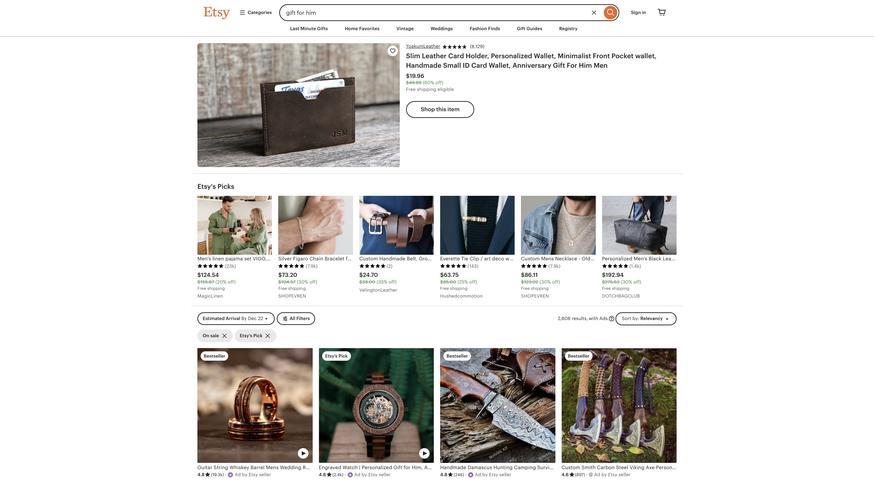 Task type: vqa. For each thing, say whether or not it's contained in the screenshot.
SAVE UP TO 20% THE FIRST TIME YOU PAY WITH KLARNA. LEARN MORE
no



Task type: locate. For each thing, give the bounding box(es) containing it.
1 vertical spatial pick
[[339, 354, 348, 359]]

etsy's left picks at the top left of page
[[198, 183, 216, 191]]

gift left for
[[553, 62, 566, 69]]

shipping
[[417, 87, 437, 92], [207, 286, 225, 291], [288, 286, 306, 291], [450, 286, 468, 291], [531, 286, 549, 291], [612, 286, 630, 291]]

shopevren
[[279, 294, 306, 299], [522, 294, 549, 299]]

· right (246)
[[466, 473, 467, 478]]

free inside $ 86.11 $ 123.02 (30% off) free shipping shopevren
[[522, 286, 530, 291]]

shipping for 63.75
[[450, 286, 468, 291]]

menu bar containing last minute gifts
[[191, 21, 683, 37]]

yoakumleather link
[[406, 43, 441, 50]]

5 5 out of 5 stars image from the left
[[522, 264, 548, 269]]

1 horizontal spatial gift
[[553, 62, 566, 69]]

(60%
[[423, 80, 435, 85]]

shipping inside $ 86.11 $ 123.02 (30% off) free shipping shopevren
[[531, 286, 549, 291]]

off) inside $ 192.94 $ 275.63 (30% off) free shipping dotchbagclub
[[634, 280, 642, 285]]

0 horizontal spatial (7.9k)
[[306, 264, 318, 269]]

etsy's for etsy's picks
[[198, 183, 216, 191]]

off) right '(20%'
[[228, 280, 236, 285]]

3 5 out of 5 stars image from the left
[[360, 264, 386, 269]]

1 shopevren from the left
[[279, 294, 306, 299]]

(897)
[[575, 473, 586, 478]]

4.8
[[198, 473, 205, 478], [319, 473, 326, 478], [441, 473, 448, 478]]

192.94
[[606, 272, 624, 279]]

registry link
[[554, 23, 583, 35]]

free inside $ 124.54 $ 155.67 (20% off) free shipping magiclinen
[[198, 286, 206, 291]]

(8,129)
[[470, 44, 485, 49]]

1 · from the left
[[225, 473, 226, 478]]

0 horizontal spatial pick
[[254, 334, 263, 339]]

finds
[[489, 26, 501, 31]]

22
[[258, 317, 263, 322]]

engraved watch | personalized gift for him, anniversary gifts | automatic watch | wood watch | engraved wood watch for men | christmas gifts image
[[319, 349, 434, 464]]

1 (30% from the left
[[297, 280, 308, 285]]

custom handmade belt, grooms men gift, engraved leather belt, christmas gift for him, handmade belt, belt for men, gift for boyfriend image
[[360, 196, 434, 255]]

shipping up dotchbagclub at the right of page
[[612, 286, 630, 291]]

etsy's
[[325, 354, 338, 359]]

0 vertical spatial gift
[[517, 26, 526, 31]]

1 horizontal spatial (7.9k)
[[549, 264, 561, 269]]

banner containing categories
[[191, 0, 683, 21]]

shipping inside $ 192.94 $ 275.63 (30% off) free shipping dotchbagclub
[[612, 286, 630, 291]]

etsy's
[[198, 183, 216, 191], [240, 334, 252, 339]]

(143)
[[468, 264, 479, 269]]

shopevren for 86.11
[[522, 294, 549, 299]]

minimalist
[[558, 53, 592, 60]]

0 horizontal spatial product video element
[[198, 349, 313, 464]]

1 (7.9k) from the left
[[306, 264, 318, 269]]

0 horizontal spatial (30%
[[297, 280, 308, 285]]

(7.9k) up $ 86.11 $ 123.02 (30% off) free shipping shopevren
[[549, 264, 561, 269]]

1 horizontal spatial 4.8
[[319, 473, 326, 478]]

sort
[[622, 316, 632, 322]]

custom mens necklace - old english letter necklace - gold mens necklace - father's day gift - personalized mens necklace - gift for him image
[[522, 196, 596, 255]]

free down 104.57
[[279, 286, 287, 291]]

shipping down 123.02
[[531, 286, 549, 291]]

etsy's picks
[[198, 183, 235, 191]]

(30% right 104.57
[[297, 280, 308, 285]]

2 · from the left
[[345, 473, 346, 478]]

2 (30% from the left
[[540, 280, 551, 285]]

free inside $ 192.94 $ 275.63 (30% off) free shipping dotchbagclub
[[602, 286, 611, 291]]

1 product video element from the left
[[198, 349, 313, 464]]

free down 123.02
[[522, 286, 530, 291]]

off) inside $ 73.20 $ 104.57 (30% off) free shipping shopevren
[[310, 280, 318, 285]]

banner
[[191, 0, 683, 21]]

shipping inside slim leather card holder, personalized wallet, minimalist front pocket wallet, handmade small id card wallet, anniversary gift for him men $ 19.96 $ 49.89 (60% off) free shipping eligible
[[417, 87, 437, 92]]

(30% right 123.02
[[540, 280, 551, 285]]

49.89
[[409, 80, 422, 85]]

off) right 104.57
[[310, 280, 318, 285]]

results,
[[572, 316, 588, 322]]

3 bestseller from the left
[[568, 354, 590, 359]]

handmade damascus hunting camping survival tactical knife with leather sheath| hand forged damascus knives gift for him, best christmas gift image
[[441, 349, 556, 464]]

0 vertical spatial etsy's
[[198, 183, 216, 191]]

personalized
[[491, 53, 533, 60]]

bestseller for 4.8
[[447, 354, 468, 359]]

None search field
[[279, 4, 620, 21]]

with
[[589, 316, 599, 322]]

gift left the guides
[[517, 26, 526, 31]]

all
[[290, 317, 296, 322]]

1 horizontal spatial (30%
[[540, 280, 551, 285]]

magiclinen
[[198, 294, 223, 299]]

2 bestseller from the left
[[447, 354, 468, 359]]

2 product video element from the left
[[319, 349, 434, 464]]

· right "(19.3k)"
[[225, 473, 226, 478]]

0 horizontal spatial etsy's
[[198, 183, 216, 191]]

custom smith carbon steel viking axe personalized anniversary gift for him, birthday & wedding gift, hand forged, battle, axe axes image
[[562, 349, 677, 464]]

shipping inside $ 124.54 $ 155.67 (20% off) free shipping magiclinen
[[207, 286, 225, 291]]

shipping down '(20%'
[[207, 286, 225, 291]]

5 out of 5 stars image for 192.94
[[602, 264, 629, 269]]

card down holder,
[[472, 62, 487, 69]]

filters
[[297, 317, 310, 322]]

off) inside "$ 63.75 $ 85.00 (25% off) free shipping hushedcommotion"
[[470, 280, 477, 285]]

4 5 out of 5 stars image from the left
[[441, 264, 467, 269]]

free inside slim leather card holder, personalized wallet, minimalist front pocket wallet, handmade small id card wallet, anniversary gift for him men $ 19.96 $ 49.89 (60% off) free shipping eligible
[[406, 87, 416, 92]]

(7.9k) for 73.20
[[306, 264, 318, 269]]

(30% down 192.94
[[621, 280, 633, 285]]

shopevren inside $ 86.11 $ 123.02 (30% off) free shipping shopevren
[[522, 294, 549, 299]]

5 out of 5 stars image up 86.11
[[522, 264, 548, 269]]

2 horizontal spatial 4.8
[[441, 473, 448, 478]]

4.8 left (246)
[[441, 473, 448, 478]]

(2)
[[387, 264, 393, 269]]

him
[[579, 62, 593, 69]]

$
[[406, 73, 410, 79], [406, 80, 409, 85], [198, 272, 201, 279], [279, 272, 282, 279], [360, 272, 363, 279], [441, 272, 444, 279], [522, 272, 525, 279], [602, 272, 606, 279], [198, 280, 201, 285], [279, 280, 282, 285], [360, 280, 363, 285], [441, 280, 443, 285], [522, 280, 524, 285], [602, 280, 605, 285]]

free down the 85.00
[[441, 286, 449, 291]]

off) right (35%
[[389, 280, 397, 285]]

shipping down (60%
[[417, 87, 437, 92]]

· right the (897)
[[587, 473, 588, 478]]

shop this item link
[[406, 101, 475, 118]]

off) right 123.02
[[553, 280, 560, 285]]

hushedcommotion
[[441, 294, 483, 299]]

(30% inside $ 86.11 $ 123.02 (30% off) free shipping shopevren
[[540, 280, 551, 285]]

0 horizontal spatial bestseller
[[204, 354, 226, 359]]

1 bestseller from the left
[[204, 354, 226, 359]]

off) inside $ 24.70 $ 38.00 (35% off) velingtonleather
[[389, 280, 397, 285]]

$ 24.70 $ 38.00 (35% off) velingtonleather
[[360, 272, 398, 293]]

shipping down (25%
[[450, 286, 468, 291]]

1 vertical spatial wallet,
[[489, 62, 511, 69]]

sort by: relevancy
[[622, 316, 663, 322]]

shipping for 124.54
[[207, 286, 225, 291]]

0 horizontal spatial shopevren
[[279, 294, 306, 299]]

item
[[448, 106, 460, 113]]

pick right etsy's
[[339, 354, 348, 359]]

men's linen pajama set vigo, green pajama set, gifts for men, linen sleepwear image
[[198, 196, 272, 255]]

0 horizontal spatial 4.8
[[198, 473, 205, 478]]

5 out of 5 stars image
[[198, 264, 224, 269], [279, 264, 305, 269], [360, 264, 386, 269], [441, 264, 467, 269], [522, 264, 548, 269], [602, 264, 629, 269]]

off) inside $ 86.11 $ 123.02 (30% off) free shipping shopevren
[[553, 280, 560, 285]]

shipping inside "$ 63.75 $ 85.00 (25% off) free shipping hushedcommotion"
[[450, 286, 468, 291]]

etsy's pick link
[[235, 330, 276, 343]]

free down 275.63
[[602, 286, 611, 291]]

1 horizontal spatial pick
[[339, 354, 348, 359]]

menu bar
[[191, 21, 683, 37]]

pick
[[254, 334, 263, 339], [339, 354, 348, 359]]

wallet, up anniversary
[[534, 53, 557, 60]]

(30% inside $ 192.94 $ 275.63 (30% off) free shipping dotchbagclub
[[621, 280, 633, 285]]

shipping inside $ 73.20 $ 104.57 (30% off) free shipping shopevren
[[288, 286, 306, 291]]

4.8 left "(19.3k)"
[[198, 473, 205, 478]]

off) inside $ 124.54 $ 155.67 (20% off) free shipping magiclinen
[[228, 280, 236, 285]]

1 horizontal spatial shopevren
[[522, 294, 549, 299]]

weddings
[[431, 26, 453, 31]]

5 out of 5 stars image up 63.75
[[441, 264, 467, 269]]

2,608
[[558, 316, 571, 322]]

off) right (25%
[[470, 280, 477, 285]]

2 horizontal spatial bestseller
[[568, 354, 590, 359]]

small
[[443, 62, 461, 69]]

card
[[449, 53, 464, 60], [472, 62, 487, 69]]

guides
[[527, 26, 543, 31]]

estimated
[[203, 317, 225, 322]]

bestseller
[[204, 354, 226, 359], [447, 354, 468, 359], [568, 354, 590, 359]]

4 · from the left
[[587, 473, 588, 478]]

1 horizontal spatial card
[[472, 62, 487, 69]]

favorites
[[359, 26, 380, 31]]

free down 155.67 on the left bottom of the page
[[198, 286, 206, 291]]

5 out of 5 stars image up '24.70'
[[360, 264, 386, 269]]

0 horizontal spatial wallet,
[[489, 62, 511, 69]]

shopevren inside $ 73.20 $ 104.57 (30% off) free shipping shopevren
[[279, 294, 306, 299]]

· for (897)
[[587, 473, 588, 478]]

1 vertical spatial gift
[[553, 62, 566, 69]]

free down "49.89"
[[406, 87, 416, 92]]

(246)
[[454, 473, 464, 478]]

1 4.8 from the left
[[198, 473, 205, 478]]

3 (30% from the left
[[621, 280, 633, 285]]

holder,
[[466, 53, 490, 60]]

etsy's inside etsy's pick link
[[240, 334, 252, 339]]

(30% inside $ 73.20 $ 104.57 (30% off) free shipping shopevren
[[297, 280, 308, 285]]

0 horizontal spatial card
[[449, 53, 464, 60]]

categories
[[248, 10, 272, 15]]

pick for etsy's pick
[[254, 334, 263, 339]]

0 vertical spatial card
[[449, 53, 464, 60]]

0 horizontal spatial gift
[[517, 26, 526, 31]]

1 horizontal spatial bestseller
[[447, 354, 468, 359]]

off) for 73.20
[[310, 280, 318, 285]]

0 vertical spatial pick
[[254, 334, 263, 339]]

2 shopevren from the left
[[522, 294, 549, 299]]

shopevren down 123.02
[[522, 294, 549, 299]]

on sale
[[203, 334, 219, 339]]

(7.9k)
[[306, 264, 318, 269], [549, 264, 561, 269]]

4.8 left (2.4k)
[[319, 473, 326, 478]]

2 horizontal spatial (30%
[[621, 280, 633, 285]]

124.54
[[201, 272, 219, 279]]

free inside "$ 63.75 $ 85.00 (25% off) free shipping hushedcommotion"
[[441, 286, 449, 291]]

gift
[[517, 26, 526, 31], [553, 62, 566, 69]]

1 horizontal spatial product video element
[[319, 349, 434, 464]]

shipping for 86.11
[[531, 286, 549, 291]]

(2.4k)
[[333, 473, 344, 478]]

categories button
[[234, 6, 277, 19]]

pick down 22 on the left bottom of page
[[254, 334, 263, 339]]

(30%
[[297, 280, 308, 285], [540, 280, 551, 285], [621, 280, 633, 285]]

1 5 out of 5 stars image from the left
[[198, 264, 224, 269]]

etsy's down by
[[240, 334, 252, 339]]

5 out of 5 stars image up 192.94
[[602, 264, 629, 269]]

shopevren down 104.57
[[279, 294, 306, 299]]

product video element
[[198, 349, 313, 464], [319, 349, 434, 464]]

shipping down 104.57
[[288, 286, 306, 291]]

gift inside menu bar
[[517, 26, 526, 31]]

· right (2.4k)
[[345, 473, 346, 478]]

(7.9k) up $ 73.20 $ 104.57 (30% off) free shipping shopevren
[[306, 264, 318, 269]]

1 vertical spatial etsy's
[[240, 334, 252, 339]]

card up small
[[449, 53, 464, 60]]

sign in
[[632, 10, 647, 15]]

6 5 out of 5 stars image from the left
[[602, 264, 629, 269]]

2 (7.9k) from the left
[[549, 264, 561, 269]]

85.00
[[443, 280, 457, 285]]

5 out of 5 stars image up 124.54
[[198, 264, 224, 269]]

2 5 out of 5 stars image from the left
[[279, 264, 305, 269]]

275.63
[[605, 280, 620, 285]]

free inside $ 73.20 $ 104.57 (30% off) free shipping shopevren
[[279, 286, 287, 291]]

5 out of 5 stars image up 73.20
[[279, 264, 305, 269]]

1 horizontal spatial etsy's
[[240, 334, 252, 339]]

off) down the (1.4k)
[[634, 280, 642, 285]]

2 4.8 from the left
[[319, 473, 326, 478]]

pocket
[[612, 53, 634, 60]]

wallet, down personalized on the top
[[489, 62, 511, 69]]

free
[[406, 87, 416, 92], [198, 286, 206, 291], [279, 286, 287, 291], [441, 286, 449, 291], [522, 286, 530, 291], [602, 286, 611, 291]]

home favorites link
[[340, 23, 385, 35]]

slim leather card holder, personalized wallet, minimalist front pocket wallet, handmade small id card wallet, anniversary gift for him men $ 19.96 $ 49.89 (60% off) free shipping eligible
[[406, 53, 657, 92]]

off) up the eligible
[[436, 80, 444, 85]]

0 vertical spatial wallet,
[[534, 53, 557, 60]]

(30% for 86.11
[[540, 280, 551, 285]]

free for 124.54
[[198, 286, 206, 291]]

· for (19.3k)
[[225, 473, 226, 478]]

handmade
[[406, 62, 442, 69]]

sale
[[210, 334, 219, 339]]

shopevren for 73.20
[[279, 294, 306, 299]]



Task type: describe. For each thing, give the bounding box(es) containing it.
all filters
[[290, 317, 310, 322]]

off) inside slim leather card holder, personalized wallet, minimalist front pocket wallet, handmade small id card wallet, anniversary gift for him men $ 19.96 $ 49.89 (60% off) free shipping eligible
[[436, 80, 444, 85]]

gift inside slim leather card holder, personalized wallet, minimalist front pocket wallet, handmade small id card wallet, anniversary gift for him men $ 19.96 $ 49.89 (60% off) free shipping eligible
[[553, 62, 566, 69]]

$ 192.94 $ 275.63 (30% off) free shipping dotchbagclub
[[602, 272, 642, 299]]

fashion finds
[[470, 26, 501, 31]]

silver figaro chain bracelet for men - 14k gold filled or sterling silver - thick chain bracelet - simple chain bracelet - gift for him image
[[279, 196, 353, 255]]

slim
[[406, 53, 421, 60]]

(1.4k)
[[630, 264, 642, 269]]

gift guides
[[517, 26, 543, 31]]

$ 63.75 $ 85.00 (25% off) free shipping hushedcommotion
[[441, 272, 483, 299]]

off) for 86.11
[[553, 280, 560, 285]]

Search for anything text field
[[279, 4, 603, 21]]

picks
[[218, 183, 235, 191]]

123.02
[[524, 280, 539, 285]]

none search field inside banner
[[279, 4, 620, 21]]

4.6
[[562, 473, 569, 478]]

dec
[[248, 317, 257, 322]]

for
[[567, 62, 578, 69]]

$ 86.11 $ 123.02 (30% off) free shipping shopevren
[[522, 272, 560, 299]]

24.70
[[363, 272, 378, 279]]

5 out of 5 stars image for 86.11
[[522, 264, 548, 269]]

product video element for bestseller
[[198, 349, 313, 464]]

in
[[643, 10, 647, 15]]

5 out of 5 stars image for 63.75
[[441, 264, 467, 269]]

shop this item
[[421, 106, 460, 113]]

slim leather card holder, personalized wallet, minimalist front pocket wallet, handmade small id card wallet, anniversary gift for him men link
[[406, 53, 657, 69]]

3 · from the left
[[466, 473, 467, 478]]

19.96
[[410, 73, 425, 79]]

last minute gifts
[[290, 26, 328, 31]]

ads
[[600, 316, 608, 322]]

free for 73.20
[[279, 286, 287, 291]]

73.20
[[282, 272, 298, 279]]

· for (2.4k)
[[345, 473, 346, 478]]

(30% for 73.20
[[297, 280, 308, 285]]

by
[[242, 317, 247, 322]]

yoakumleather
[[406, 44, 441, 49]]

off) for 192.94
[[634, 280, 642, 285]]

4.8 for bestseller
[[198, 473, 205, 478]]

shop
[[421, 106, 435, 113]]

bestseller for 4.6
[[568, 354, 590, 359]]

5 out of 5 stars image for 73.20
[[279, 264, 305, 269]]

on sale link
[[198, 330, 233, 343]]

vintage
[[397, 26, 414, 31]]

86.11
[[525, 272, 538, 279]]

(20%
[[216, 280, 227, 285]]

2,608 results,
[[558, 316, 588, 322]]

pick for etsy's pick
[[339, 354, 348, 359]]

off) for 24.70
[[389, 280, 397, 285]]

off) for 63.75
[[470, 280, 477, 285]]

104.57
[[282, 280, 296, 285]]

anniversary
[[513, 62, 552, 69]]

etsy's pick
[[240, 334, 263, 339]]

3 4.8 from the left
[[441, 473, 448, 478]]

4.8 for etsy's pick
[[319, 473, 326, 478]]

personalized men's black leather travel gift set, birthday gift men, guy gifts, mens gift, christmas gift men, duffle and dopp kit image
[[602, 196, 677, 255]]

last
[[290, 26, 300, 31]]

on
[[203, 334, 209, 339]]

(35%
[[377, 280, 388, 285]]

etsy's pick
[[325, 354, 348, 359]]

free for 63.75
[[441, 286, 449, 291]]

all filters button
[[277, 313, 315, 326]]

5 out of 5 stars image for 124.54
[[198, 264, 224, 269]]

men
[[594, 62, 608, 69]]

leather
[[422, 53, 447, 60]]

sign in button
[[626, 6, 652, 19]]

shipping for 73.20
[[288, 286, 306, 291]]

etsy's for etsy's pick
[[240, 334, 252, 339]]

off) for 124.54
[[228, 280, 236, 285]]

wallet,
[[636, 53, 657, 60]]

(25%
[[458, 280, 468, 285]]

shipping for 192.94
[[612, 286, 630, 291]]

sign
[[632, 10, 641, 15]]

registry
[[560, 26, 578, 31]]

gifts
[[317, 26, 328, 31]]

guitar string whiskey barrel mens wedding rose gold band, engagement tungsten wood inlay promise ring for him, men ring, gift for him image
[[198, 349, 313, 464]]

weddings link
[[426, 23, 459, 35]]

(23k)
[[225, 264, 236, 269]]

eligible
[[438, 87, 454, 92]]

front
[[593, 53, 610, 60]]

gift guides link
[[512, 23, 548, 35]]

(30% for 192.94
[[621, 280, 633, 285]]

5 out of 5 stars image for 24.70
[[360, 264, 386, 269]]

fashion
[[470, 26, 487, 31]]

$ 124.54 $ 155.67 (20% off) free shipping magiclinen
[[198, 272, 236, 299]]

product video element for etsy's pick
[[319, 349, 434, 464]]

relevancy
[[641, 316, 663, 322]]

estimated arrival by dec 22
[[203, 317, 263, 322]]

1 vertical spatial card
[[472, 62, 487, 69]]

155.67
[[201, 280, 214, 285]]

vintage link
[[392, 23, 419, 35]]

free for 192.94
[[602, 286, 611, 291]]

this
[[437, 106, 446, 113]]

minute
[[301, 26, 316, 31]]

with ads
[[589, 316, 608, 322]]

fashion finds link
[[465, 23, 506, 35]]

1 horizontal spatial wallet,
[[534, 53, 557, 60]]

home
[[345, 26, 358, 31]]

$ 73.20 $ 104.57 (30% off) free shipping shopevren
[[279, 272, 318, 299]]

free for 86.11
[[522, 286, 530, 291]]

38.00
[[363, 280, 376, 285]]

velingtonleather
[[360, 288, 398, 293]]

63.75
[[444, 272, 459, 279]]

everette tie clip / art deco wedding accessories / grey and clear crystal image
[[441, 196, 515, 255]]

by:
[[633, 316, 640, 322]]

(7.9k) for 86.11
[[549, 264, 561, 269]]

home favorites
[[345, 26, 380, 31]]



